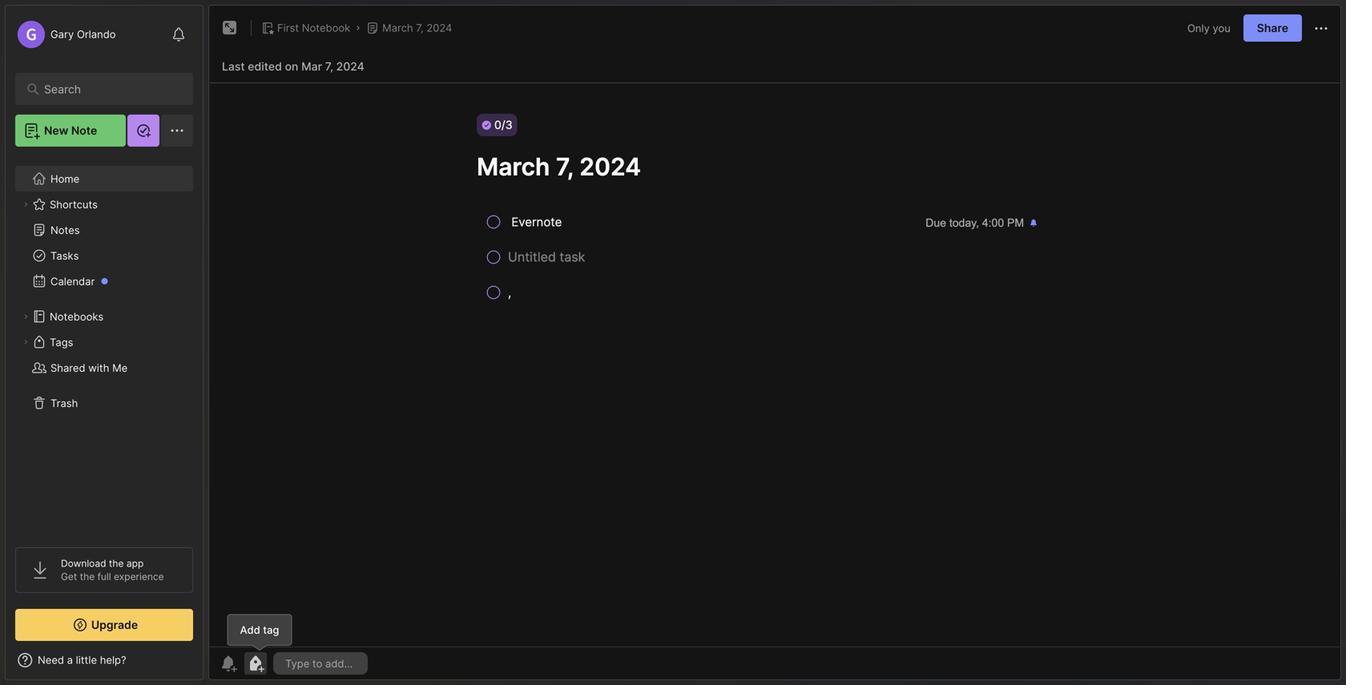 Task type: locate. For each thing, give the bounding box(es) containing it.
first
[[277, 22, 299, 34]]

7, inside button
[[416, 22, 424, 34]]

notebook
[[302, 22, 350, 34]]

first notebook
[[277, 22, 350, 34]]

0 horizontal spatial the
[[80, 571, 95, 583]]

2024 right mar on the top of page
[[336, 60, 365, 73]]

tree
[[6, 156, 203, 533]]

tags button
[[15, 329, 192, 355]]

2024 right march
[[427, 22, 452, 34]]

7, right march
[[416, 22, 424, 34]]

the
[[109, 558, 124, 570], [80, 571, 95, 583]]

only
[[1188, 22, 1210, 34]]

new note
[[44, 124, 97, 137]]

shared with me link
[[15, 355, 192, 381]]

first notebook button
[[258, 17, 354, 39]]

1 horizontal spatial 2024
[[427, 22, 452, 34]]

0 horizontal spatial 7,
[[325, 60, 333, 73]]

notes link
[[15, 217, 192, 243]]

download the app get the full experience
[[61, 558, 164, 583]]

expand tags image
[[21, 337, 30, 347]]

tree containing home
[[6, 156, 203, 533]]

gary
[[50, 28, 74, 40]]

0 vertical spatial 2024
[[427, 22, 452, 34]]

march 7, 2024 button
[[363, 17, 456, 39]]

help?
[[100, 654, 126, 666]]

click to collapse image
[[202, 656, 214, 675]]

trash
[[50, 397, 78, 409]]

1 horizontal spatial 7,
[[416, 22, 424, 34]]

7, right mar on the top of page
[[325, 60, 333, 73]]

home link
[[15, 166, 193, 192]]

a
[[67, 654, 73, 666]]

1 horizontal spatial the
[[109, 558, 124, 570]]

notebooks link
[[15, 304, 192, 329]]

need a little help?
[[38, 654, 126, 666]]

note
[[71, 124, 97, 137]]

the up full
[[109, 558, 124, 570]]

download
[[61, 558, 106, 570]]

need
[[38, 654, 64, 666]]

More actions field
[[1312, 18, 1331, 38]]

home
[[50, 173, 80, 185]]

shared
[[50, 362, 85, 374]]

expand notebooks image
[[21, 312, 30, 321]]

with
[[88, 362, 109, 374]]

None search field
[[44, 79, 172, 99]]

add tag tooltip
[[227, 614, 292, 652]]

app
[[127, 558, 144, 570]]

1 vertical spatial the
[[80, 571, 95, 583]]

main element
[[0, 0, 208, 685]]

calendar
[[50, 275, 95, 288]]

Note Editor text field
[[209, 83, 1341, 647]]

0 horizontal spatial 2024
[[336, 60, 365, 73]]

the down download
[[80, 571, 95, 583]]

orlando
[[77, 28, 116, 40]]

mar
[[301, 60, 322, 73]]

2024
[[427, 22, 452, 34], [336, 60, 365, 73]]

0 vertical spatial 7,
[[416, 22, 424, 34]]

1 vertical spatial 2024
[[336, 60, 365, 73]]

7,
[[416, 22, 424, 34], [325, 60, 333, 73]]

you
[[1213, 22, 1231, 34]]

Add tag field
[[284, 657, 357, 671]]

last
[[222, 60, 245, 73]]

march
[[382, 22, 413, 34]]

experience
[[114, 571, 164, 583]]

notebooks
[[50, 310, 104, 323]]

on
[[285, 60, 298, 73]]

1 vertical spatial 7,
[[325, 60, 333, 73]]



Task type: vqa. For each thing, say whether or not it's contained in the screenshot.
Main element
yes



Task type: describe. For each thing, give the bounding box(es) containing it.
add tag element
[[244, 652, 273, 675]]

WHAT'S NEW field
[[6, 648, 203, 673]]

share button
[[1244, 14, 1303, 42]]

upgrade
[[91, 618, 138, 632]]

expand note image
[[220, 18, 240, 38]]

2024 inside button
[[427, 22, 452, 34]]

full
[[97, 571, 111, 583]]

me
[[112, 362, 128, 374]]

tasks
[[50, 249, 79, 262]]

share
[[1257, 21, 1289, 35]]

tag
[[263, 624, 279, 636]]

none search field inside main element
[[44, 79, 172, 99]]

add a reminder image
[[219, 654, 238, 673]]

shared with me
[[50, 362, 128, 374]]

tags
[[50, 336, 73, 348]]

get
[[61, 571, 77, 583]]

calendar button
[[15, 269, 192, 294]]

add tag image
[[246, 654, 265, 673]]

shortcuts
[[50, 198, 98, 211]]

Account field
[[15, 18, 116, 50]]

march 7, 2024
[[382, 22, 452, 34]]

tasks button
[[15, 243, 192, 269]]

last edited on mar 7, 2024
[[222, 60, 365, 73]]

Search text field
[[44, 82, 172, 97]]

notes
[[50, 224, 80, 236]]

tree inside main element
[[6, 156, 203, 533]]

edited
[[248, 60, 282, 73]]

trash link
[[15, 390, 192, 416]]

little
[[76, 654, 97, 666]]

new
[[44, 124, 68, 137]]

gary orlando
[[50, 28, 116, 40]]

only you
[[1188, 22, 1231, 34]]

upgrade button
[[15, 609, 193, 641]]

note window element
[[208, 5, 1342, 685]]

add tag
[[240, 624, 279, 636]]

add
[[240, 624, 260, 636]]

0 vertical spatial the
[[109, 558, 124, 570]]

more actions image
[[1312, 19, 1331, 38]]

shortcuts button
[[15, 192, 192, 217]]



